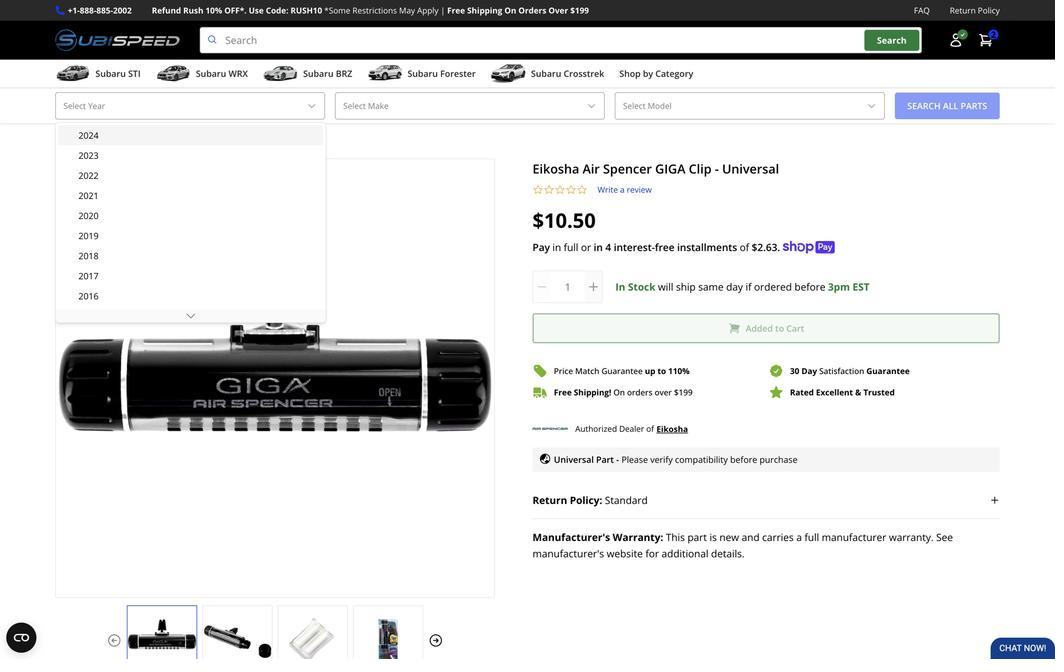 Task type: describe. For each thing, give the bounding box(es) containing it.
2
[[991, 28, 996, 40]]

to inside button
[[775, 322, 784, 334]]

warranty.
[[889, 531, 934, 544]]

$10.50
[[533, 207, 596, 234]]

review
[[627, 184, 652, 195]]

manufacturer
[[822, 531, 886, 544]]

authorized
[[575, 423, 617, 435]]

2018
[[79, 250, 99, 262]]

lifestyle
[[89, 139, 122, 150]]

giga
[[655, 160, 686, 177]]

1 vertical spatial -
[[616, 454, 619, 466]]

|
[[441, 5, 445, 16]]

2019
[[79, 230, 99, 242]]

added
[[746, 322, 773, 334]]

see
[[936, 531, 953, 544]]

stock
[[628, 280, 656, 294]]

30
[[790, 366, 799, 377]]

1 empty star image from the left
[[533, 184, 544, 195]]

this part is new and carries a full manufacturer warranty. see manufacturer's website for additional details.
[[533, 531, 953, 560]]

0 vertical spatial full
[[564, 241, 578, 254]]

2016
[[79, 290, 99, 302]]

0 horizontal spatial to
[[658, 366, 666, 377]]

faq
[[914, 5, 930, 16]]

orders
[[518, 5, 546, 16]]

part
[[688, 531, 707, 544]]

faq link
[[914, 4, 930, 17]]

policy
[[978, 5, 1000, 16]]

restrictions
[[352, 5, 397, 16]]

2 empty star image from the left
[[566, 184, 577, 195]]

2022
[[79, 170, 99, 181]]

satisfaction
[[819, 366, 864, 377]]

orders
[[627, 387, 653, 398]]

2 guarantee from the left
[[866, 366, 910, 377]]

purchase
[[760, 454, 798, 466]]

over
[[655, 387, 672, 398]]

full inside this part is new and carries a full manufacturer warranty. see manufacturer's website for additional details.
[[805, 531, 819, 544]]

for
[[645, 547, 659, 560]]

excellent
[[816, 387, 853, 398]]

888-
[[80, 5, 96, 16]]

return policy
[[950, 5, 1000, 16]]

fresheners
[[231, 139, 275, 150]]

/ for vehicle care
[[132, 137, 136, 151]]

0 vertical spatial air
[[218, 139, 229, 150]]

2 in from the left
[[594, 241, 603, 254]]

authorized dealer of eikosha
[[575, 423, 688, 435]]

day
[[802, 366, 817, 377]]

rated
[[790, 387, 814, 398]]

/ for air fresheners
[[204, 137, 208, 151]]

2017
[[79, 270, 99, 282]]

search input field
[[200, 27, 922, 53]]

199
[[679, 387, 693, 398]]

will
[[658, 280, 673, 294]]

1 horizontal spatial of
[[740, 241, 749, 254]]

cart
[[786, 322, 804, 334]]

trusted
[[863, 387, 895, 398]]

885-
[[96, 5, 113, 16]]

1 in from the left
[[552, 241, 561, 254]]

2023
[[79, 149, 99, 161]]

part
[[596, 454, 614, 466]]

details.
[[711, 547, 745, 560]]

ship
[[676, 280, 696, 294]]

this
[[666, 531, 685, 544]]

shipping!
[[574, 387, 611, 398]]

3 empty star image from the left
[[577, 184, 588, 195]]

1 horizontal spatial air
[[583, 160, 600, 177]]

price match guarantee up to 110%
[[554, 366, 690, 377]]

dealer
[[619, 423, 644, 435]]

refund
[[152, 5, 181, 16]]

carries
[[762, 531, 794, 544]]

ordered
[[754, 280, 792, 294]]

in stock will ship same day if ordered before 3pm est
[[615, 280, 870, 294]]

2021
[[79, 190, 99, 202]]

write
[[598, 184, 618, 195]]

eikosha air spencer giga clip - universal
[[533, 160, 779, 177]]

list box containing 2024
[[55, 122, 326, 659]]

added to cart button
[[533, 313, 1000, 344]]

rush10
[[291, 5, 322, 16]]

pay
[[533, 241, 550, 254]]

code:
[[266, 5, 288, 16]]

installments
[[677, 241, 737, 254]]

or
[[581, 241, 591, 254]]

return
[[950, 5, 976, 16]]

pay in full or in 4 interest-free installments of $2.63 .
[[533, 241, 780, 254]]

vehicle
[[146, 139, 174, 150]]

30 day satisfaction guarantee
[[790, 366, 910, 377]]

+1-
[[68, 5, 80, 16]]

1 guarantee from the left
[[602, 366, 643, 377]]

vehicle care
[[146, 139, 194, 150]]

free
[[655, 241, 675, 254]]

&
[[855, 387, 861, 398]]

new
[[719, 531, 739, 544]]



Task type: locate. For each thing, give the bounding box(es) containing it.
1 horizontal spatial on
[[613, 387, 625, 398]]

1 horizontal spatial before
[[795, 280, 826, 294]]

1 vertical spatial full
[[805, 531, 819, 544]]

0 vertical spatial eikosha
[[533, 160, 579, 177]]

+1-888-885-2002 link
[[68, 4, 132, 17]]

search
[[877, 34, 907, 46]]

2 button
[[972, 28, 1000, 53]]

air fresheners link
[[218, 139, 285, 150], [218, 139, 275, 150]]

before left purchase
[[730, 454, 757, 466]]

*some
[[324, 5, 350, 16]]

eikosha up $10.50
[[533, 160, 579, 177]]

1 / from the left
[[75, 137, 79, 151]]

universal left part
[[554, 454, 594, 466]]

free shipping! on orders over $ 199
[[554, 387, 693, 398]]

1 horizontal spatial to
[[775, 322, 784, 334]]

0 horizontal spatial universal
[[554, 454, 594, 466]]

empty star image
[[533, 184, 544, 195], [555, 184, 566, 195]]

/ right the care
[[204, 137, 208, 151]]

0 horizontal spatial a
[[620, 184, 625, 195]]

empty star image
[[544, 184, 555, 195], [566, 184, 577, 195], [577, 184, 588, 195]]

1 horizontal spatial -
[[715, 160, 719, 177]]

0 horizontal spatial empty star image
[[533, 184, 544, 195]]

- right part
[[616, 454, 619, 466]]

2024
[[79, 129, 99, 141]]

search button
[[865, 30, 919, 51]]

eikosha
[[533, 160, 579, 177], [657, 423, 688, 435]]

1 horizontal spatial guarantee
[[866, 366, 910, 377]]

0 vertical spatial -
[[715, 160, 719, 177]]

may
[[399, 5, 415, 16]]

1 vertical spatial eikosha
[[657, 423, 688, 435]]

price
[[554, 366, 573, 377]]

added to cart
[[746, 322, 804, 334]]

rated excellent & trusted
[[790, 387, 895, 398]]

vehicle care link
[[146, 139, 204, 150], [146, 139, 194, 150]]

0 horizontal spatial free
[[447, 5, 465, 16]]

- right clip
[[715, 160, 719, 177]]

air left "fresheners"
[[218, 139, 229, 150]]

/ left lifestyle
[[75, 137, 79, 151]]

1 vertical spatial universal
[[554, 454, 594, 466]]

-
[[715, 160, 719, 177], [616, 454, 619, 466]]

in left 4
[[594, 241, 603, 254]]

of
[[740, 241, 749, 254], [646, 423, 654, 435]]

1 horizontal spatial eikosha
[[657, 423, 688, 435]]

1 vertical spatial to
[[658, 366, 666, 377]]

in
[[615, 280, 625, 294]]

group
[[58, 125, 323, 659]]

4
[[605, 241, 611, 254]]

eikosha link
[[657, 422, 688, 436]]

universal part - please verify compatibility before purchase
[[554, 454, 798, 466]]

2 / from the left
[[132, 137, 136, 151]]

.
[[777, 241, 780, 254]]

1 vertical spatial free
[[554, 387, 572, 398]]

air
[[218, 139, 229, 150], [583, 160, 600, 177]]

of left "$2.63"
[[740, 241, 749, 254]]

0 horizontal spatial of
[[646, 423, 654, 435]]

a right carries
[[796, 531, 802, 544]]

spencer
[[603, 160, 652, 177]]

1 horizontal spatial full
[[805, 531, 819, 544]]

$199
[[570, 5, 589, 16]]

to left cart on the right of the page
[[775, 322, 784, 334]]

if
[[746, 280, 752, 294]]

off*.
[[224, 5, 247, 16]]

universal right clip
[[722, 160, 779, 177]]

1 horizontal spatial universal
[[722, 160, 779, 177]]

guarantee up "free shipping! on orders over $ 199"
[[602, 366, 643, 377]]

care
[[176, 139, 194, 150]]

1 horizontal spatial empty star image
[[555, 184, 566, 195]]

to right up
[[658, 366, 666, 377]]

full left or
[[564, 241, 578, 254]]

1 vertical spatial on
[[613, 387, 625, 398]]

list box
[[55, 122, 326, 659]]

3pm
[[828, 280, 850, 294]]

a
[[620, 184, 625, 195], [796, 531, 802, 544]]

universal
[[722, 160, 779, 177], [554, 454, 594, 466]]

0 vertical spatial universal
[[722, 160, 779, 177]]

verify
[[650, 454, 673, 466]]

a inside this part is new and carries a full manufacturer warranty. see manufacturer's website for additional details.
[[796, 531, 802, 544]]

2 horizontal spatial /
[[204, 137, 208, 151]]

0 vertical spatial free
[[447, 5, 465, 16]]

0 horizontal spatial guarantee
[[602, 366, 643, 377]]

full
[[564, 241, 578, 254], [805, 531, 819, 544]]

eikosha up universal part - please verify compatibility before purchase
[[657, 423, 688, 435]]

1 empty star image from the left
[[544, 184, 555, 195]]

a right write
[[620, 184, 625, 195]]

$2.63
[[752, 241, 777, 254]]

in right pay
[[552, 241, 561, 254]]

apply
[[417, 5, 439, 16]]

open widget image
[[6, 623, 36, 653]]

0 horizontal spatial -
[[616, 454, 619, 466]]

3 / from the left
[[204, 137, 208, 151]]

2 empty star image from the left
[[555, 184, 566, 195]]

/ left vehicle at the top left of page
[[132, 137, 136, 151]]

0 vertical spatial to
[[775, 322, 784, 334]]

please
[[622, 454, 648, 466]]

website
[[607, 547, 643, 560]]

refund rush 10% off*. use code: rush10 *some restrictions may apply | free shipping on orders over $199
[[152, 5, 589, 16]]

air up write
[[583, 160, 600, 177]]

before left 3pm
[[795, 280, 826, 294]]

of inside authorized dealer of eikosha
[[646, 423, 654, 435]]

0 vertical spatial on
[[504, 5, 516, 16]]

warranty:
[[613, 531, 663, 544]]

2020
[[79, 210, 99, 222]]

and
[[742, 531, 760, 544]]

1 vertical spatial before
[[730, 454, 757, 466]]

full right carries
[[805, 531, 819, 544]]

10%
[[206, 5, 222, 16]]

same
[[698, 280, 724, 294]]

is
[[710, 531, 717, 544]]

of right dealer
[[646, 423, 654, 435]]

0 vertical spatial of
[[740, 241, 749, 254]]

clip
[[689, 160, 712, 177]]

0 horizontal spatial in
[[552, 241, 561, 254]]

free
[[447, 5, 465, 16], [554, 387, 572, 398]]

additional
[[662, 547, 708, 560]]

manufacturer's
[[533, 531, 610, 544]]

1 vertical spatial of
[[646, 423, 654, 435]]

0 horizontal spatial full
[[564, 241, 578, 254]]

write a review link
[[598, 184, 652, 195]]

0 horizontal spatial air
[[218, 139, 229, 150]]

air fresheners
[[218, 139, 275, 150]]

eikosha inside authorized dealer of eikosha
[[657, 423, 688, 435]]

0 vertical spatial a
[[620, 184, 625, 195]]

use
[[249, 5, 264, 16]]

1 vertical spatial a
[[796, 531, 802, 544]]

$
[[674, 387, 679, 398]]

0 horizontal spatial on
[[504, 5, 516, 16]]

free right |
[[447, 5, 465, 16]]

1 horizontal spatial in
[[594, 241, 603, 254]]

guarantee up 'trusted'
[[866, 366, 910, 377]]

1 vertical spatial air
[[583, 160, 600, 177]]

return policy link
[[950, 4, 1000, 17]]

free down 'price'
[[554, 387, 572, 398]]

0 horizontal spatial before
[[730, 454, 757, 466]]

+1-888-885-2002
[[68, 5, 132, 16]]

option
[[58, 306, 323, 326]]

1 horizontal spatial /
[[132, 137, 136, 151]]

group containing 2024
[[58, 125, 323, 659]]

/ for lifestyle
[[75, 137, 79, 151]]

0 horizontal spatial /
[[75, 137, 79, 151]]

0 horizontal spatial eikosha
[[533, 160, 579, 177]]

write a review
[[598, 184, 652, 195]]

in
[[552, 241, 561, 254], [594, 241, 603, 254]]

to
[[775, 322, 784, 334], [658, 366, 666, 377]]

guarantee
[[602, 366, 643, 377], [866, 366, 910, 377]]

1 horizontal spatial free
[[554, 387, 572, 398]]

day
[[726, 280, 743, 294]]

0 vertical spatial before
[[795, 280, 826, 294]]

shipping
[[467, 5, 502, 16]]

1 horizontal spatial a
[[796, 531, 802, 544]]

interest-
[[614, 241, 655, 254]]

up
[[645, 366, 655, 377]]



Task type: vqa. For each thing, say whether or not it's contained in the screenshot.
NOW
no



